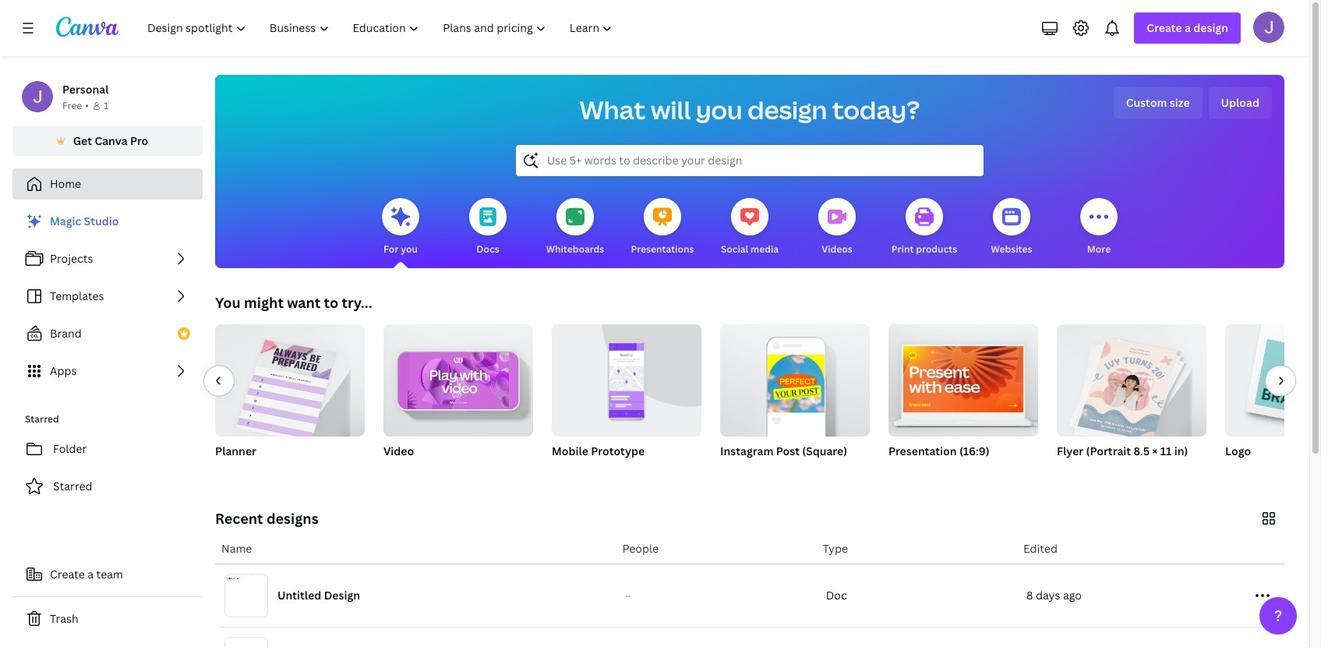 Task type: describe. For each thing, give the bounding box(es) containing it.
a for design
[[1185, 20, 1192, 35]]

print products
[[892, 243, 958, 256]]

projects
[[50, 251, 93, 266]]

(16:9)
[[960, 444, 990, 459]]

--
[[626, 592, 631, 600]]

group for flyer (portrait 8.5 × 11 in)
[[1057, 318, 1207, 442]]

videos button
[[819, 187, 856, 268]]

8
[[1027, 588, 1034, 603]]

magic studio
[[50, 214, 119, 228]]

whiteboards
[[546, 243, 605, 256]]

home link
[[12, 168, 203, 200]]

instagram
[[721, 444, 774, 459]]

more
[[1088, 243, 1111, 256]]

want
[[287, 293, 321, 312]]

•
[[85, 99, 89, 112]]

trash
[[50, 611, 78, 626]]

templates
[[50, 289, 104, 303]]

folder link
[[12, 434, 203, 465]]

what
[[580, 93, 646, 126]]

(square)
[[803, 444, 848, 459]]

get
[[73, 133, 92, 148]]

planner
[[215, 444, 257, 459]]

magic
[[50, 214, 81, 228]]

size
[[1170, 95, 1190, 110]]

design inside dropdown button
[[1194, 20, 1229, 35]]

in)
[[1175, 444, 1189, 459]]

magic studio link
[[12, 206, 203, 237]]

8 days ago
[[1027, 588, 1082, 603]]

websites button
[[992, 187, 1033, 268]]

create a team
[[50, 567, 123, 582]]

1 - from the left
[[626, 592, 628, 600]]

mobile
[[552, 444, 589, 459]]

team
[[96, 567, 123, 582]]

a for team
[[88, 567, 94, 582]]

logo
[[1226, 444, 1252, 459]]

custom size
[[1127, 95, 1190, 110]]

will
[[651, 93, 691, 126]]

doc
[[826, 588, 848, 603]]

group for video
[[384, 318, 533, 437]]

upload
[[1222, 95, 1260, 110]]

more button
[[1081, 187, 1118, 268]]

what will you design today?
[[580, 93, 921, 126]]

create a design
[[1147, 20, 1229, 35]]

untitled
[[278, 588, 322, 603]]

websites
[[992, 243, 1033, 256]]

11
[[1161, 444, 1173, 459]]

mobile prototype
[[552, 444, 645, 459]]

for you button
[[382, 187, 420, 268]]

video group
[[384, 318, 533, 479]]

design
[[324, 588, 360, 603]]

presentation (16:9)
[[889, 444, 990, 459]]

top level navigation element
[[137, 12, 627, 44]]

videos
[[822, 243, 853, 256]]

templates link
[[12, 281, 203, 312]]

jacob simon image
[[1254, 12, 1285, 43]]

(portrait
[[1087, 444, 1132, 459]]

whiteboards button
[[546, 187, 605, 268]]

instagram post (square) group
[[721, 318, 870, 479]]

get canva pro button
[[12, 126, 203, 156]]

docs button
[[469, 187, 507, 268]]

brand link
[[12, 318, 203, 349]]

recent
[[215, 509, 263, 528]]

might
[[244, 293, 284, 312]]

you inside 'button'
[[401, 243, 418, 256]]



Task type: vqa. For each thing, say whether or not it's contained in the screenshot.
Presentation (16:9) image
no



Task type: locate. For each thing, give the bounding box(es) containing it.
studio
[[84, 214, 119, 228]]

0 vertical spatial you
[[696, 93, 743, 126]]

projects link
[[12, 243, 203, 275]]

ago
[[1064, 588, 1082, 603]]

starred link
[[12, 471, 203, 502]]

get canva pro
[[73, 133, 148, 148]]

try...
[[342, 293, 372, 312]]

create up custom size on the top right of the page
[[1147, 20, 1183, 35]]

list containing magic studio
[[12, 206, 203, 387]]

pro
[[130, 133, 148, 148]]

designs
[[267, 509, 319, 528]]

create for create a design
[[1147, 20, 1183, 35]]

1 horizontal spatial create
[[1147, 20, 1183, 35]]

a inside create a design dropdown button
[[1185, 20, 1192, 35]]

planner group
[[215, 318, 365, 479]]

flyer (portrait 8.5 × 11 in)
[[1057, 444, 1189, 459]]

1 vertical spatial a
[[88, 567, 94, 582]]

create left team
[[50, 567, 85, 582]]

name
[[221, 541, 252, 556]]

social
[[721, 243, 749, 256]]

you
[[696, 93, 743, 126], [401, 243, 418, 256]]

custom size button
[[1114, 87, 1203, 119]]

presentations
[[631, 243, 694, 256]]

group for mobile prototype
[[552, 318, 702, 437]]

people
[[623, 541, 659, 556]]

a inside create a team button
[[88, 567, 94, 582]]

1
[[104, 99, 109, 112]]

8.5
[[1134, 444, 1150, 459]]

video
[[384, 444, 414, 459]]

print products button
[[892, 187, 958, 268]]

personal
[[62, 82, 109, 97]]

0 horizontal spatial a
[[88, 567, 94, 582]]

0 vertical spatial design
[[1194, 20, 1229, 35]]

create a team button
[[12, 559, 203, 590]]

free
[[62, 99, 82, 112]]

create inside button
[[50, 567, 85, 582]]

Search search field
[[547, 146, 953, 175]]

you right will on the top
[[696, 93, 743, 126]]

free •
[[62, 99, 89, 112]]

starred down folder at bottom left
[[53, 479, 92, 494]]

create for create a team
[[50, 567, 85, 582]]

you
[[215, 293, 241, 312]]

list
[[12, 206, 203, 387]]

create inside dropdown button
[[1147, 20, 1183, 35]]

edited
[[1024, 541, 1058, 556]]

group for instagram post (square)
[[721, 318, 870, 437]]

type
[[823, 541, 849, 556]]

create a design button
[[1135, 12, 1242, 44]]

a
[[1185, 20, 1192, 35], [88, 567, 94, 582]]

×
[[1153, 444, 1158, 459]]

social media button
[[721, 187, 779, 268]]

design left jacob simon image
[[1194, 20, 1229, 35]]

recent designs
[[215, 509, 319, 528]]

group for planner
[[215, 318, 365, 443]]

presentations button
[[631, 187, 694, 268]]

for you
[[384, 243, 418, 256]]

group
[[215, 318, 365, 443], [384, 318, 533, 437], [552, 318, 702, 437], [721, 318, 870, 437], [889, 318, 1039, 437], [1057, 318, 1207, 442], [1226, 324, 1322, 437]]

None search field
[[516, 145, 984, 176]]

0 vertical spatial starred
[[25, 413, 59, 426]]

design
[[1194, 20, 1229, 35], [748, 93, 828, 126]]

today?
[[833, 93, 921, 126]]

apps
[[50, 363, 77, 378]]

days
[[1036, 588, 1061, 603]]

0 horizontal spatial create
[[50, 567, 85, 582]]

a left team
[[88, 567, 94, 582]]

mobile prototype group
[[552, 318, 702, 479]]

folder button
[[12, 434, 203, 465]]

prototype
[[591, 444, 645, 459]]

starred inside button
[[53, 479, 92, 494]]

group for presentation (16:9)
[[889, 318, 1039, 437]]

upload button
[[1209, 87, 1273, 119]]

social media
[[721, 243, 779, 256]]

to
[[324, 293, 339, 312]]

presentation (16:9) group
[[889, 318, 1039, 479]]

you might want to try...
[[215, 293, 372, 312]]

docs
[[477, 243, 500, 256]]

design up search search box
[[748, 93, 828, 126]]

post
[[777, 444, 800, 459]]

instagram post (square)
[[721, 444, 848, 459]]

media
[[751, 243, 779, 256]]

1 horizontal spatial design
[[1194, 20, 1229, 35]]

products
[[917, 243, 958, 256]]

starred up folder at bottom left
[[25, 413, 59, 426]]

a up size
[[1185, 20, 1192, 35]]

trash link
[[12, 604, 203, 635]]

custom
[[1127, 95, 1168, 110]]

print
[[892, 243, 914, 256]]

apps link
[[12, 356, 203, 387]]

flyer (portrait 8.5 × 11 in) group
[[1057, 318, 1207, 479]]

starred
[[25, 413, 59, 426], [53, 479, 92, 494]]

presentation
[[889, 444, 957, 459]]

canva
[[95, 133, 128, 148]]

2 - from the left
[[628, 592, 631, 600]]

1 vertical spatial you
[[401, 243, 418, 256]]

you right for in the left of the page
[[401, 243, 418, 256]]

1 vertical spatial starred
[[53, 479, 92, 494]]

starred button
[[12, 471, 203, 502]]

0 horizontal spatial design
[[748, 93, 828, 126]]

1 horizontal spatial you
[[696, 93, 743, 126]]

0 vertical spatial a
[[1185, 20, 1192, 35]]

1 horizontal spatial a
[[1185, 20, 1192, 35]]

0 horizontal spatial you
[[401, 243, 418, 256]]

folder
[[53, 441, 87, 456]]

for
[[384, 243, 399, 256]]

brand
[[50, 326, 82, 341]]

flyer
[[1057, 444, 1084, 459]]

1 vertical spatial design
[[748, 93, 828, 126]]

home
[[50, 176, 81, 191]]

untitled design
[[278, 588, 360, 603]]

logo group
[[1226, 324, 1322, 479]]

1 vertical spatial create
[[50, 567, 85, 582]]

0 vertical spatial create
[[1147, 20, 1183, 35]]



